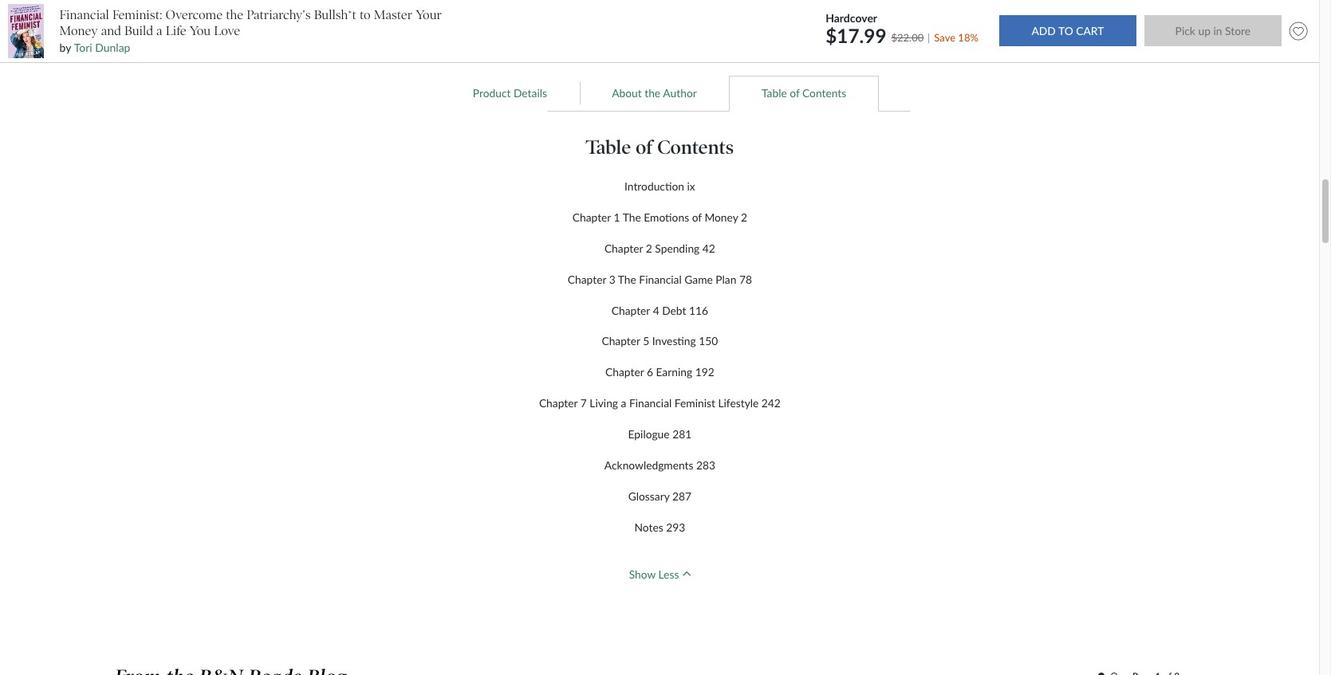 Task type: describe. For each thing, give the bounding box(es) containing it.
table of contents inside tab panel
[[586, 136, 734, 159]]

$17.99
[[826, 24, 887, 47]]

money inside table of contents tab panel
[[705, 210, 738, 224]]

the inside 'financial feminist: overcome the patriarchy's bullsh*t to master your money and build a life you love by tori dunlap'
[[226, 7, 243, 22]]

tab list containing product details
[[123, 75, 1196, 112]]

5
[[643, 335, 650, 348]]

table of contents tab panel
[[381, 112, 939, 616]]

chapter for chapter 7 living a financial feminist lifestyle 242
[[539, 397, 578, 410]]

by
[[59, 41, 71, 54]]

introduction
[[625, 179, 684, 193]]

spending
[[655, 241, 700, 255]]

glossary
[[628, 490, 670, 504]]

financial feminist: overcome the patriarchy's bullsh*t to master your money and build a life you love by tori dunlap
[[59, 7, 442, 54]]

lifestyle
[[718, 397, 759, 410]]

introduction ix
[[625, 179, 695, 193]]

a inside table of contents tab panel
[[621, 397, 626, 410]]

about the author
[[612, 86, 697, 100]]

table inside tab panel
[[586, 136, 631, 159]]

chapter for chapter 3 the financial game plan 78
[[568, 272, 606, 286]]

293
[[666, 521, 685, 535]]

192
[[695, 366, 714, 379]]

0 horizontal spatial 2
[[646, 241, 652, 255]]

show less
[[629, 568, 679, 581]]

contents inside tab panel
[[657, 136, 734, 159]]

chapter 1 the emotions of money 2
[[572, 210, 747, 224]]

about
[[612, 86, 642, 100]]

patriarchy's
[[247, 7, 311, 22]]

dunlap
[[95, 41, 130, 54]]

1 horizontal spatial table
[[762, 86, 787, 100]]

a inside 'financial feminist: overcome the patriarchy's bullsh*t to master your money and build a life you love by tori dunlap'
[[156, 23, 162, 38]]

show
[[629, 568, 656, 581]]

save 18%
[[934, 31, 979, 44]]

of inside table of contents link
[[790, 86, 800, 100]]

to
[[360, 7, 371, 22]]

chapter 3 the financial game plan 78
[[568, 272, 752, 286]]

show less link
[[629, 568, 691, 581]]

master
[[374, 7, 412, 22]]

242
[[762, 397, 781, 410]]

money inside 'financial feminist: overcome the patriarchy's bullsh*t to master your money and build a life you love by tori dunlap'
[[59, 23, 98, 38]]

investing
[[652, 335, 696, 348]]

game
[[685, 272, 713, 286]]

details
[[514, 86, 547, 100]]

tori
[[74, 41, 92, 54]]

ix
[[687, 179, 695, 193]]

plan
[[716, 272, 737, 286]]

chapter 7 living a financial feminist lifestyle 242
[[539, 397, 781, 410]]

chapter 2 spending 42
[[605, 241, 715, 255]]

2 vertical spatial of
[[692, 210, 702, 224]]

chapter for chapter 5 investing 150
[[602, 335, 640, 348]]

0 vertical spatial contents
[[802, 86, 846, 100]]

epilogue
[[628, 428, 670, 441]]

love
[[214, 23, 240, 38]]

the for 1
[[623, 210, 641, 224]]

table of contents link
[[729, 75, 879, 112]]

$17.99 $22.00
[[826, 24, 924, 47]]

the inside tab list
[[645, 86, 661, 100]]

you
[[190, 23, 211, 38]]

1 horizontal spatial table of contents
[[762, 86, 846, 100]]

build
[[124, 23, 153, 38]]

your
[[416, 7, 442, 22]]

overcome
[[166, 7, 223, 22]]

116
[[689, 303, 708, 317]]

6
[[647, 366, 653, 379]]

about the author link
[[580, 75, 729, 112]]

product details
[[473, 86, 547, 100]]

and
[[101, 23, 121, 38]]

add to wishlist image
[[1286, 18, 1311, 44]]



Task type: vqa. For each thing, say whether or not it's contained in the screenshot.
Acorn Was a Little Wild (B&N Exclusive Edition) image
no



Task type: locate. For each thing, give the bounding box(es) containing it.
author
[[663, 86, 697, 100]]

earning
[[656, 366, 692, 379]]

glossary 287
[[628, 490, 692, 504]]

chapter for chapter 6 earning 192
[[605, 366, 644, 379]]

1 vertical spatial money
[[705, 210, 738, 224]]

1 horizontal spatial a
[[621, 397, 626, 410]]

78
[[739, 272, 752, 286]]

notes 293
[[635, 521, 685, 535]]

the right 1
[[623, 210, 641, 224]]

the
[[226, 7, 243, 22], [645, 86, 661, 100]]

0 horizontal spatial table of contents
[[586, 136, 734, 159]]

a right living at the bottom left of the page
[[621, 397, 626, 410]]

0 vertical spatial financial
[[59, 7, 109, 22]]

7
[[580, 397, 587, 410]]

epilogue 281
[[628, 428, 692, 441]]

0 horizontal spatial a
[[156, 23, 162, 38]]

tab list
[[123, 75, 1196, 112]]

None submit
[[999, 16, 1137, 47], [1144, 16, 1282, 47], [999, 16, 1137, 47], [1144, 16, 1282, 47]]

chapter left 7 on the bottom left
[[539, 397, 578, 410]]

1 vertical spatial financial
[[639, 272, 682, 286]]

the right 3
[[618, 272, 636, 286]]

the up love
[[226, 7, 243, 22]]

chapter 6 earning 192
[[605, 366, 714, 379]]

1 horizontal spatial the
[[645, 86, 661, 100]]

financial feminist: overcome the patriarchy's bullsh*t to master your money and build a life you love image
[[8, 4, 44, 58]]

0 vertical spatial table
[[762, 86, 787, 100]]

chapter 5 investing 150
[[602, 335, 718, 348]]

chapter for chapter 2 spending 42
[[605, 241, 643, 255]]

2 vertical spatial financial
[[629, 397, 672, 410]]

2
[[741, 210, 747, 224], [646, 241, 652, 255]]

chapter 4 debt 116
[[612, 303, 708, 317]]

table of contents down $17.99
[[762, 86, 846, 100]]

table of contents
[[762, 86, 846, 100], [586, 136, 734, 159]]

money
[[59, 23, 98, 38], [705, 210, 738, 224]]

a
[[156, 23, 162, 38], [621, 397, 626, 410]]

acknowledgments
[[604, 459, 694, 472]]

0 horizontal spatial the
[[226, 7, 243, 22]]

debt
[[662, 303, 686, 317]]

2 left spending
[[646, 241, 652, 255]]

the right about
[[645, 86, 661, 100]]

4
[[653, 303, 659, 317]]

1 vertical spatial a
[[621, 397, 626, 410]]

0 horizontal spatial table
[[586, 136, 631, 159]]

product details link
[[440, 75, 580, 112]]

chapter left 1
[[572, 210, 611, 224]]

contents up ix
[[657, 136, 734, 159]]

hardcover
[[826, 11, 877, 24]]

chapter for chapter 1 the emotions of money 2
[[572, 210, 611, 224]]

1 horizontal spatial 2
[[741, 210, 747, 224]]

1 vertical spatial 2
[[646, 241, 652, 255]]

chapter left 3
[[568, 272, 606, 286]]

of
[[790, 86, 800, 100], [636, 136, 653, 159], [692, 210, 702, 224]]

tori dunlap link
[[74, 41, 130, 54]]

0 horizontal spatial of
[[636, 136, 653, 159]]

money up the 42
[[705, 210, 738, 224]]

emotions
[[644, 210, 689, 224]]

287
[[672, 490, 692, 504]]

0 vertical spatial the
[[623, 210, 641, 224]]

1 horizontal spatial contents
[[802, 86, 846, 100]]

financial up and
[[59, 7, 109, 22]]

product
[[473, 86, 511, 100]]

financial
[[59, 7, 109, 22], [639, 272, 682, 286], [629, 397, 672, 410]]

feminist
[[675, 397, 715, 410]]

life
[[166, 23, 186, 38]]

living
[[590, 397, 618, 410]]

1 vertical spatial table of contents
[[586, 136, 734, 159]]

281
[[672, 428, 692, 441]]

contents
[[802, 86, 846, 100], [657, 136, 734, 159]]

the
[[623, 210, 641, 224], [618, 272, 636, 286]]

283
[[696, 459, 715, 472]]

chapter left the 4
[[612, 303, 650, 317]]

1 vertical spatial the
[[618, 272, 636, 286]]

1
[[614, 210, 620, 224]]

chapter for chapter 4 debt 116
[[612, 303, 650, 317]]

0 horizontal spatial money
[[59, 23, 98, 38]]

table of contents up introduction ix
[[586, 136, 734, 159]]

3
[[609, 272, 616, 286]]

acknowledgments 283
[[604, 459, 715, 472]]

1 vertical spatial table
[[586, 136, 631, 159]]

0 vertical spatial table of contents
[[762, 86, 846, 100]]

1 vertical spatial the
[[645, 86, 661, 100]]

notes
[[635, 521, 663, 535]]

money up tori
[[59, 23, 98, 38]]

bullsh*t
[[314, 7, 357, 22]]

financial up chapter 4 debt 116
[[639, 272, 682, 286]]

0 vertical spatial a
[[156, 23, 162, 38]]

$22.00
[[891, 31, 924, 44]]

the for 3
[[618, 272, 636, 286]]

chapter down 1
[[605, 241, 643, 255]]

table
[[762, 86, 787, 100], [586, 136, 631, 159]]

0 horizontal spatial contents
[[657, 136, 734, 159]]

1 horizontal spatial money
[[705, 210, 738, 224]]

a left life
[[156, 23, 162, 38]]

feminist:
[[112, 7, 162, 22]]

financial inside 'financial feminist: overcome the patriarchy's bullsh*t to master your money and build a life you love by tori dunlap'
[[59, 7, 109, 22]]

2 horizontal spatial of
[[790, 86, 800, 100]]

0 vertical spatial money
[[59, 23, 98, 38]]

0 vertical spatial the
[[226, 7, 243, 22]]

chapter left 5
[[602, 335, 640, 348]]

0 vertical spatial of
[[790, 86, 800, 100]]

chapter left 6 on the bottom left
[[605, 366, 644, 379]]

150
[[699, 335, 718, 348]]

1 horizontal spatial of
[[692, 210, 702, 224]]

chapter
[[572, 210, 611, 224], [605, 241, 643, 255], [568, 272, 606, 286], [612, 303, 650, 317], [602, 335, 640, 348], [605, 366, 644, 379], [539, 397, 578, 410]]

contents down $17.99
[[802, 86, 846, 100]]

less
[[658, 568, 679, 581]]

2 up 78 on the right
[[741, 210, 747, 224]]

1 vertical spatial of
[[636, 136, 653, 159]]

1 vertical spatial contents
[[657, 136, 734, 159]]

financial down 6 on the bottom left
[[629, 397, 672, 410]]

42
[[703, 241, 715, 255]]

0 vertical spatial 2
[[741, 210, 747, 224]]



